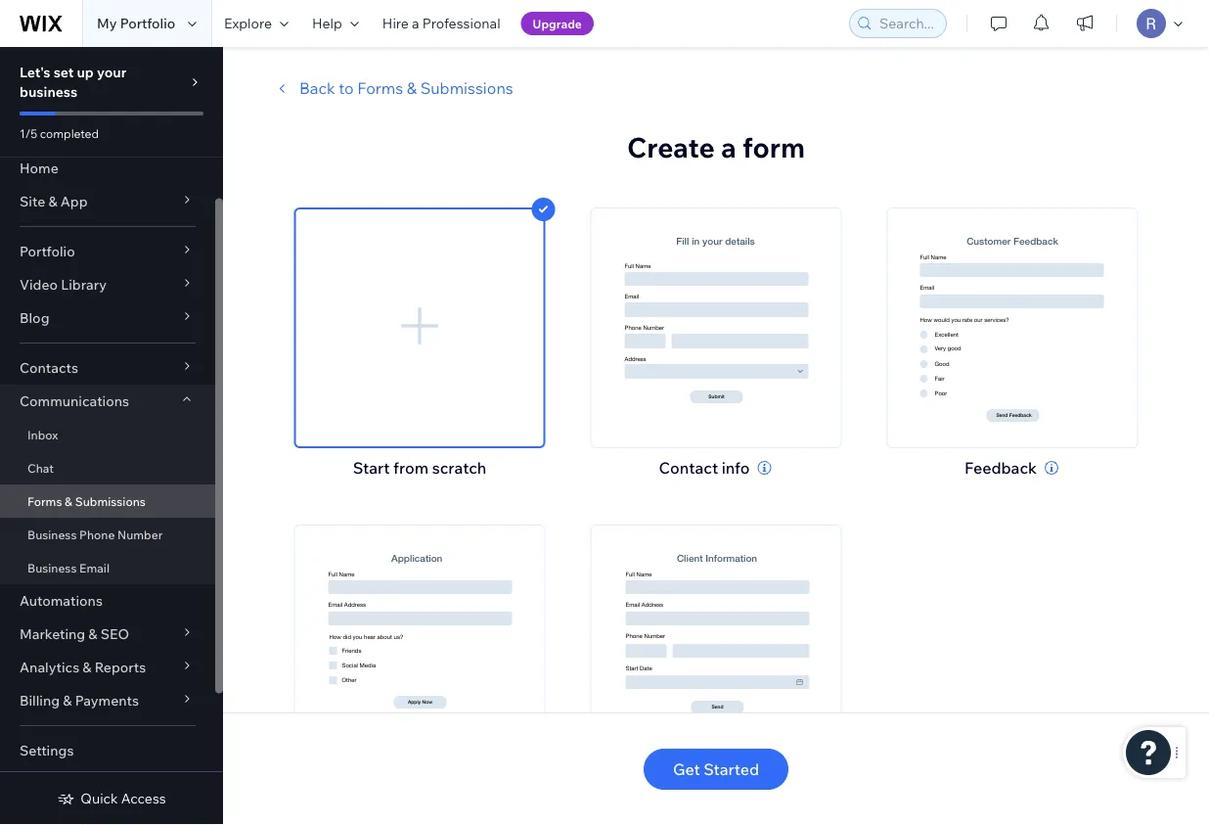 Task type: vqa. For each thing, say whether or not it's contained in the screenshot.
Accessories Store View
no



Task type: locate. For each thing, give the bounding box(es) containing it.
submissions inside forms & submissions link
[[75, 494, 146, 509]]

submissions down the professional
[[421, 78, 514, 98]]

portfolio button
[[0, 235, 215, 268]]

reports
[[95, 659, 146, 676]]

video library button
[[0, 268, 215, 302]]

0 vertical spatial business
[[27, 527, 77, 542]]

sidebar element
[[0, 47, 223, 825]]

0 vertical spatial submissions
[[421, 78, 514, 98]]

to
[[339, 78, 354, 98]]

1 horizontal spatial portfolio
[[120, 15, 176, 32]]

portfolio inside popup button
[[20, 243, 75, 260]]

& for reports
[[83, 659, 92, 676]]

1 business from the top
[[27, 527, 77, 542]]

submissions down chat link at the left bottom of page
[[75, 494, 146, 509]]

1 horizontal spatial submissions
[[421, 78, 514, 98]]

forms right to
[[358, 78, 403, 98]]

analytics & reports button
[[0, 651, 215, 684]]

billing & payments button
[[0, 684, 215, 718]]

marketing
[[20, 626, 85, 643]]

1 horizontal spatial a
[[721, 130, 737, 164]]

& up business phone number
[[65, 494, 72, 509]]

site & app button
[[0, 185, 215, 218]]

0 horizontal spatial submissions
[[75, 494, 146, 509]]

& inside 'dropdown button'
[[63, 692, 72, 709]]

set
[[54, 64, 74, 81]]

& right site
[[48, 193, 57, 210]]

& left "seo"
[[88, 626, 97, 643]]

a for professional
[[412, 15, 420, 32]]

phone
[[79, 527, 115, 542]]

& inside dropdown button
[[88, 626, 97, 643]]

explore
[[224, 15, 272, 32]]

submissions
[[421, 78, 514, 98], [75, 494, 146, 509]]

a inside hire a professional link
[[412, 15, 420, 32]]

business
[[20, 83, 78, 100]]

0 vertical spatial forms
[[358, 78, 403, 98]]

billing & payments
[[20, 692, 139, 709]]

forms down chat
[[27, 494, 62, 509]]

& for payments
[[63, 692, 72, 709]]

let's set up your business
[[20, 64, 127, 100]]

help button
[[300, 0, 371, 47]]

business
[[27, 527, 77, 542], [27, 560, 77, 575]]

settings link
[[0, 734, 215, 767]]

automations
[[20, 592, 103, 609]]

create
[[627, 130, 715, 164]]

access
[[121, 790, 166, 807]]

0 horizontal spatial portfolio
[[20, 243, 75, 260]]

hire a professional
[[383, 15, 501, 32]]

blog
[[20, 309, 49, 326]]

forms
[[358, 78, 403, 98], [27, 494, 62, 509]]

business for business phone number
[[27, 527, 77, 542]]

site & app
[[20, 193, 88, 210]]

professional
[[423, 15, 501, 32]]

a right hire
[[412, 15, 420, 32]]

0 horizontal spatial a
[[412, 15, 420, 32]]

2 business from the top
[[27, 560, 77, 575]]

& right the billing on the bottom left of the page
[[63, 692, 72, 709]]

1 vertical spatial submissions
[[75, 494, 146, 509]]

& inside button
[[407, 78, 417, 98]]

payments
[[75, 692, 139, 709]]

forms inside forms & submissions link
[[27, 494, 62, 509]]

start
[[353, 458, 390, 478]]

1 vertical spatial business
[[27, 560, 77, 575]]

seo
[[101, 626, 129, 643]]

portfolio up video
[[20, 243, 75, 260]]

& left reports
[[83, 659, 92, 676]]

billing
[[20, 692, 60, 709]]

inbox link
[[0, 418, 215, 451]]

library
[[61, 276, 107, 293]]

business phone number link
[[0, 518, 215, 551]]

business up 'business email'
[[27, 527, 77, 542]]

marketing & seo
[[20, 626, 129, 643]]

1 vertical spatial a
[[721, 130, 737, 164]]

1 vertical spatial forms
[[27, 494, 62, 509]]

a left form
[[721, 130, 737, 164]]

your
[[97, 64, 127, 81]]

email
[[79, 560, 110, 575]]

get started button
[[644, 749, 789, 790]]

& for app
[[48, 193, 57, 210]]

back to forms & submissions button
[[270, 76, 514, 100]]

& right to
[[407, 78, 417, 98]]

business for business email
[[27, 560, 77, 575]]

chat
[[27, 461, 54, 475]]

portfolio
[[120, 15, 176, 32], [20, 243, 75, 260]]

app
[[60, 193, 88, 210]]

business inside "link"
[[27, 527, 77, 542]]

my portfolio
[[97, 15, 176, 32]]

video library
[[20, 276, 107, 293]]

portfolio right the my
[[120, 15, 176, 32]]

number
[[118, 527, 163, 542]]

1 horizontal spatial forms
[[358, 78, 403, 98]]

0 horizontal spatial forms
[[27, 494, 62, 509]]

0 vertical spatial a
[[412, 15, 420, 32]]

hire
[[383, 15, 409, 32]]

a
[[412, 15, 420, 32], [721, 130, 737, 164]]

help
[[312, 15, 342, 32]]

1 vertical spatial portfolio
[[20, 243, 75, 260]]

business up automations
[[27, 560, 77, 575]]

&
[[407, 78, 417, 98], [48, 193, 57, 210], [65, 494, 72, 509], [88, 626, 97, 643], [83, 659, 92, 676], [63, 692, 72, 709]]



Task type: describe. For each thing, give the bounding box(es) containing it.
form
[[743, 130, 806, 164]]

let's
[[20, 64, 50, 81]]

& for submissions
[[65, 494, 72, 509]]

forms inside back to forms & submissions button
[[358, 78, 403, 98]]

forms & submissions
[[27, 494, 146, 509]]

create a form
[[627, 130, 806, 164]]

analytics & reports
[[20, 659, 146, 676]]

business email link
[[0, 551, 215, 584]]

chat link
[[0, 451, 215, 485]]

site
[[20, 193, 45, 210]]

home link
[[0, 152, 215, 185]]

1/5 completed
[[20, 126, 99, 140]]

quick access button
[[57, 790, 166, 808]]

from
[[394, 458, 429, 478]]

video
[[20, 276, 58, 293]]

automations link
[[0, 584, 215, 618]]

upgrade
[[533, 16, 582, 31]]

communications
[[20, 393, 129, 410]]

get started
[[673, 760, 760, 779]]

Search... field
[[874, 10, 941, 37]]

marketing & seo button
[[0, 618, 215, 651]]

1/5
[[20, 126, 37, 140]]

info
[[722, 458, 750, 478]]

started
[[704, 760, 760, 779]]

home
[[20, 160, 59, 177]]

blog button
[[0, 302, 215, 335]]

upgrade button
[[521, 12, 594, 35]]

feedback
[[965, 458, 1038, 478]]

back to forms & submissions
[[300, 78, 514, 98]]

my
[[97, 15, 117, 32]]

communications button
[[0, 385, 215, 418]]

contact
[[659, 458, 719, 478]]

contact info
[[659, 458, 750, 478]]

quick
[[81, 790, 118, 807]]

contacts
[[20, 359, 78, 376]]

forms & submissions link
[[0, 485, 215, 518]]

hire a professional link
[[371, 0, 513, 47]]

start from scratch
[[353, 458, 487, 478]]

0 vertical spatial portfolio
[[120, 15, 176, 32]]

quick access
[[81, 790, 166, 807]]

back
[[300, 78, 335, 98]]

inbox
[[27, 427, 58, 442]]

get
[[673, 760, 701, 779]]

up
[[77, 64, 94, 81]]

completed
[[40, 126, 99, 140]]

settings
[[20, 742, 74, 759]]

analytics
[[20, 659, 79, 676]]

business email
[[27, 560, 110, 575]]

contacts button
[[0, 351, 215, 385]]

a for form
[[721, 130, 737, 164]]

business phone number
[[27, 527, 163, 542]]

& for seo
[[88, 626, 97, 643]]

submissions inside back to forms & submissions button
[[421, 78, 514, 98]]

scratch
[[432, 458, 487, 478]]



